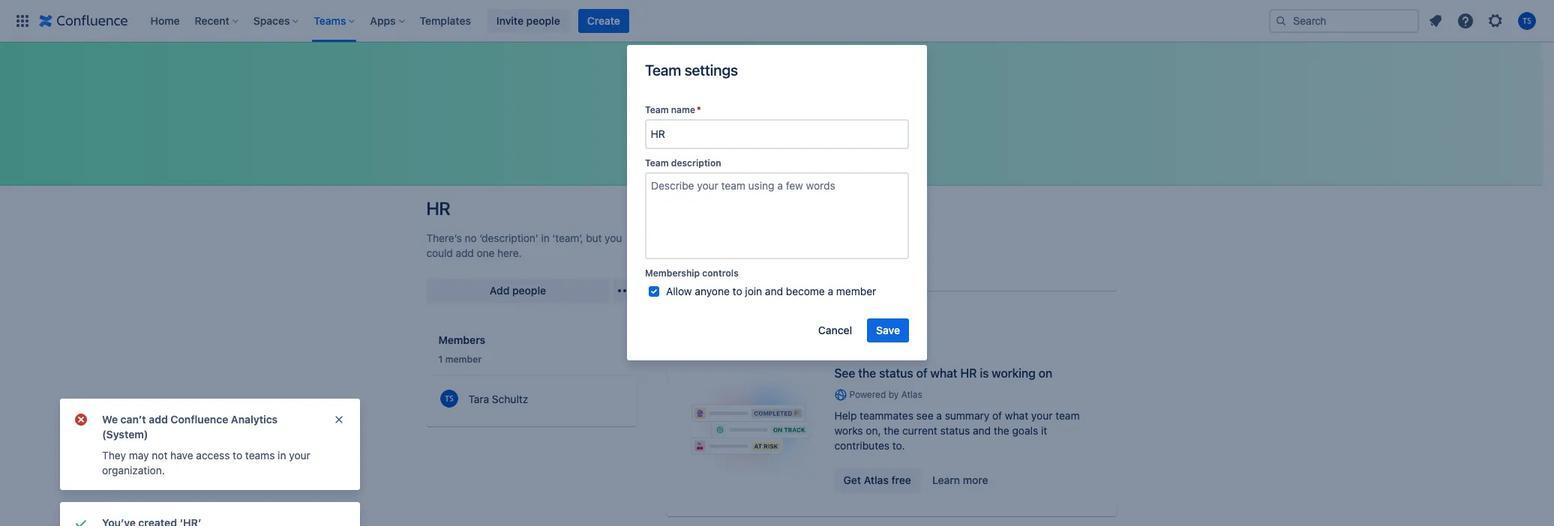 Task type: vqa. For each thing, say whether or not it's contained in the screenshot.
topmost content
no



Task type: locate. For each thing, give the bounding box(es) containing it.
1 vertical spatial team
[[645, 104, 669, 116]]

1
[[438, 354, 443, 365]]

get atlas free button
[[835, 469, 920, 493]]

1 horizontal spatial confluence
[[797, 251, 853, 264]]

1 horizontal spatial member
[[836, 285, 876, 298]]

0 vertical spatial confluence
[[797, 251, 853, 264]]

join
[[745, 285, 762, 298]]

0 horizontal spatial add
[[149, 413, 168, 426]]

1 vertical spatial your
[[289, 449, 310, 462]]

add down no
[[456, 247, 474, 260]]

0 horizontal spatial atlas
[[864, 474, 889, 487]]

confluence for in
[[797, 251, 853, 264]]

add right can't
[[149, 413, 168, 426]]

people right add
[[512, 284, 546, 297]]

member down september
[[836, 285, 876, 298]]

tara
[[710, 266, 727, 275]]

on
[[1039, 367, 1053, 380]]

people inside button
[[526, 14, 560, 27]]

1 vertical spatial to
[[233, 449, 242, 462]]

1 horizontal spatial and
[[973, 425, 991, 437]]

your
[[1031, 410, 1053, 422], [289, 449, 310, 462]]

confluence image
[[39, 12, 128, 30], [39, 12, 128, 30]]

in right started
[[786, 251, 795, 264]]

learn more
[[932, 474, 989, 487]]

dismiss image
[[333, 414, 345, 426]]

team left name
[[645, 104, 669, 116]]

summary
[[945, 410, 990, 422]]

1 horizontal spatial your
[[1031, 410, 1053, 422]]

confluence for add
[[171, 413, 228, 426]]

0 vertical spatial to
[[733, 285, 742, 298]]

membership
[[645, 268, 700, 279]]

home
[[150, 14, 180, 27]]

on,
[[866, 425, 881, 437]]

the down teammates
[[884, 425, 900, 437]]

1 vertical spatial member
[[445, 354, 482, 365]]

name
[[671, 104, 695, 116]]

goals
[[1012, 425, 1038, 437]]

1 vertical spatial of
[[993, 410, 1002, 422]]

0 vertical spatial what
[[931, 367, 958, 380]]

0 vertical spatial team
[[645, 62, 681, 79]]

what up the powered by atlas link
[[931, 367, 958, 380]]

member
[[836, 285, 876, 298], [445, 354, 482, 365]]

0 vertical spatial of
[[916, 367, 928, 380]]

0 vertical spatial in
[[541, 232, 550, 245]]

3 team from the top
[[645, 158, 669, 169]]

the up powered
[[858, 367, 876, 380]]

0 vertical spatial hr
[[426, 198, 450, 219]]

to inside "membership controls allow anyone to join and become a member"
[[733, 285, 742, 298]]

1 horizontal spatial of
[[993, 410, 1002, 422]]

add people
[[490, 284, 546, 297]]

to.
[[893, 440, 905, 452]]

to
[[733, 285, 742, 298], [233, 449, 242, 462]]

confluence up access
[[171, 413, 228, 426]]

and
[[765, 285, 783, 298], [973, 425, 991, 437]]

2 horizontal spatial in
[[786, 251, 795, 264]]

get atlas free
[[844, 474, 911, 487]]

tara schultz
[[710, 266, 759, 275]]

confluence up become
[[797, 251, 853, 264]]

atlas
[[902, 389, 923, 401], [864, 474, 889, 487]]

1 horizontal spatial add
[[456, 247, 474, 260]]

hr left is
[[961, 367, 977, 380]]

0 vertical spatial add
[[456, 247, 474, 260]]

1 vertical spatial add
[[149, 413, 168, 426]]

save
[[876, 324, 900, 337]]

0 horizontal spatial a
[[828, 285, 834, 298]]

a right the see
[[937, 410, 942, 422]]

0 horizontal spatial and
[[765, 285, 783, 298]]

1 horizontal spatial status
[[940, 425, 970, 437]]

0 vertical spatial a
[[828, 285, 834, 298]]

create link
[[578, 9, 629, 33]]

of right the summary
[[993, 410, 1002, 422]]

0 horizontal spatial in
[[278, 449, 286, 462]]

here.
[[497, 247, 522, 260]]

atlas right by
[[902, 389, 923, 401]]

anyone
[[695, 285, 730, 298]]

search image
[[1275, 15, 1287, 27]]

confluence
[[797, 251, 853, 264], [171, 413, 228, 426]]

*
[[697, 104, 701, 116]]

invite
[[497, 14, 524, 27]]

0 horizontal spatial the
[[858, 367, 876, 380]]

cancel button
[[809, 319, 861, 343]]

1 team from the top
[[645, 62, 681, 79]]

what
[[931, 367, 958, 380], [1005, 410, 1029, 422]]

in left 'team',
[[541, 232, 550, 245]]

help teammates see a summary of what your team works on, the current status and the goals it contributes to.
[[835, 410, 1080, 452]]

0 horizontal spatial status
[[879, 367, 913, 380]]

hr up there's
[[426, 198, 450, 219]]

0 vertical spatial status
[[879, 367, 913, 380]]

success image
[[72, 515, 90, 527]]

add
[[490, 284, 510, 297]]

what up goals
[[1005, 410, 1029, 422]]

working
[[992, 367, 1036, 380]]

people right invite
[[526, 14, 560, 27]]

teammates
[[860, 410, 914, 422]]

hr
[[426, 198, 450, 219], [961, 367, 977, 380]]

1 vertical spatial and
[[973, 425, 991, 437]]

banner containing home
[[0, 0, 1554, 42]]

0 vertical spatial your
[[1031, 410, 1053, 422]]

1 horizontal spatial what
[[1005, 410, 1029, 422]]

spaces button
[[249, 9, 305, 33]]

members 1 member
[[438, 334, 486, 365]]

of up powered by atlas
[[916, 367, 928, 380]]

people inside button
[[512, 284, 546, 297]]

0 vertical spatial member
[[836, 285, 876, 298]]

access
[[196, 449, 230, 462]]

to left join
[[733, 285, 742, 298]]

your inside they may not have access to teams in your organization.
[[289, 449, 310, 462]]

to inside they may not have access to teams in your organization.
[[233, 449, 242, 462]]

have
[[170, 449, 193, 462]]

1 horizontal spatial atlas
[[902, 389, 923, 401]]

0 horizontal spatial hr
[[426, 198, 450, 219]]

1 vertical spatial what
[[1005, 410, 1029, 422]]

could
[[426, 247, 453, 260]]

(system)
[[102, 428, 148, 441]]

0 horizontal spatial confluence
[[171, 413, 228, 426]]

0 horizontal spatial your
[[289, 449, 310, 462]]

0 vertical spatial people
[[526, 14, 560, 27]]

a right become
[[828, 285, 834, 298]]

and down the summary
[[973, 425, 991, 437]]

1 vertical spatial status
[[940, 425, 970, 437]]

the
[[858, 367, 876, 380], [884, 425, 900, 437], [994, 425, 1010, 437]]

member down "members"
[[445, 354, 482, 365]]

1 horizontal spatial the
[[884, 425, 900, 437]]

1 vertical spatial confluence
[[171, 413, 228, 426]]

1 vertical spatial people
[[512, 284, 546, 297]]

and right join
[[765, 285, 783, 298]]

controls
[[702, 268, 739, 279]]

1 vertical spatial a
[[937, 410, 942, 422]]

0 horizontal spatial to
[[233, 449, 242, 462]]

atlas right get
[[864, 474, 889, 487]]

september 27, 2023
[[845, 266, 925, 275]]

templates
[[420, 14, 471, 27]]

a inside help teammates see a summary of what your team works on, the current status and the goals it contributes to.
[[937, 410, 942, 422]]

the left goals
[[994, 425, 1010, 437]]

add
[[456, 247, 474, 260], [149, 413, 168, 426]]

spaces
[[253, 14, 290, 27]]

1 horizontal spatial hr
[[961, 367, 977, 380]]

2 vertical spatial in
[[278, 449, 286, 462]]

0 horizontal spatial member
[[445, 354, 482, 365]]

status
[[879, 367, 913, 380], [940, 425, 970, 437]]

organization.
[[102, 464, 165, 477]]

they
[[102, 449, 126, 462]]

your right teams
[[289, 449, 310, 462]]

status down the summary
[[940, 425, 970, 437]]

1 horizontal spatial in
[[541, 232, 550, 245]]

in right teams
[[278, 449, 286, 462]]

2023
[[905, 266, 925, 275]]

Team description text field
[[645, 173, 909, 260]]

status up by
[[879, 367, 913, 380]]

powered by atlas link
[[835, 389, 1093, 401]]

1 horizontal spatial a
[[937, 410, 942, 422]]

may
[[129, 449, 149, 462]]

confluence inside 'we can't add confluence analytics (system)'
[[171, 413, 228, 426]]

people
[[526, 14, 560, 27], [512, 284, 546, 297]]

more
[[963, 474, 989, 487]]

team for team description
[[645, 158, 669, 169]]

0 horizontal spatial what
[[931, 367, 958, 380]]

add people button
[[426, 279, 610, 303]]

team left description
[[645, 158, 669, 169]]

'team',
[[552, 232, 583, 245]]

your up it
[[1031, 410, 1053, 422]]

to left teams
[[233, 449, 242, 462]]

team up team name *
[[645, 62, 681, 79]]

add inside there's no 'description' in 'team', but you could add one here.
[[456, 247, 474, 260]]

0 vertical spatial and
[[765, 285, 783, 298]]

2 vertical spatial team
[[645, 158, 669, 169]]

1 vertical spatial atlas
[[864, 474, 889, 487]]

team name *
[[645, 104, 701, 116]]

0 vertical spatial atlas
[[902, 389, 923, 401]]

banner
[[0, 0, 1554, 42]]

1 vertical spatial in
[[786, 251, 795, 264]]

2 team from the top
[[645, 104, 669, 116]]

1 horizontal spatial to
[[733, 285, 742, 298]]

team
[[645, 62, 681, 79], [645, 104, 669, 116], [645, 158, 669, 169]]

description
[[671, 158, 721, 169]]

templates link
[[415, 9, 476, 33]]



Task type: describe. For each thing, give the bounding box(es) containing it.
learn
[[932, 474, 960, 487]]

current
[[902, 425, 938, 437]]

see
[[835, 367, 855, 380]]

we can't add confluence analytics (system)
[[102, 413, 278, 441]]

analytics
[[231, 413, 278, 426]]

help
[[835, 410, 857, 422]]

in inside they may not have access to teams in your organization.
[[278, 449, 286, 462]]

one
[[477, 247, 495, 260]]

team description
[[645, 158, 721, 169]]

is
[[980, 367, 989, 380]]

0 horizontal spatial of
[[916, 367, 928, 380]]

september
[[845, 266, 889, 275]]

team for team name *
[[645, 104, 669, 116]]

you
[[605, 232, 622, 245]]

there's no 'description' in 'team', but you could add one here.
[[426, 232, 622, 260]]

member inside members 1 member
[[445, 354, 482, 365]]

cancel
[[818, 324, 852, 337]]

Search field
[[1269, 9, 1419, 33]]

allow
[[666, 285, 692, 298]]

people for invite people
[[526, 14, 560, 27]]

by
[[889, 389, 899, 401]]

can't
[[121, 413, 146, 426]]

error image
[[72, 411, 90, 429]]

e.g. HR Team, Redesign Project, Team Mango field
[[647, 121, 908, 148]]

team settings
[[645, 62, 738, 79]]

settings
[[685, 62, 738, 79]]

powered
[[850, 389, 886, 401]]

27,
[[891, 266, 902, 275]]

see the status of what hr is working on
[[835, 367, 1053, 380]]

team settings dialog
[[627, 45, 927, 361]]

what inside help teammates see a summary of what your team works on, the current status and the goals it contributes to.
[[1005, 410, 1029, 422]]

not
[[152, 449, 168, 462]]

they may not have access to teams in your organization.
[[102, 449, 310, 477]]

'description'
[[480, 232, 538, 245]]

people for add people
[[512, 284, 546, 297]]

free
[[892, 474, 911, 487]]

getting
[[710, 251, 746, 264]]

team
[[1056, 410, 1080, 422]]

of inside help teammates see a summary of what your team works on, the current status and the goals it contributes to.
[[993, 410, 1002, 422]]

home link
[[146, 9, 184, 33]]

1 vertical spatial hr
[[961, 367, 977, 380]]

we
[[102, 413, 118, 426]]

powered by atlas
[[850, 389, 923, 401]]

learn more button
[[923, 469, 998, 493]]

get
[[844, 474, 861, 487]]

become
[[786, 285, 825, 298]]

see
[[917, 410, 934, 422]]

add inside 'we can't add confluence analytics (system)'
[[149, 413, 168, 426]]

2 horizontal spatial the
[[994, 425, 1010, 437]]

team for team settings
[[645, 62, 681, 79]]

settings icon image
[[1487, 12, 1505, 30]]

getting started in confluence
[[710, 251, 853, 264]]

and inside help teammates see a summary of what your team works on, the current status and the goals it contributes to.
[[973, 425, 991, 437]]

a inside "membership controls allow anyone to join and become a member"
[[828, 285, 834, 298]]

in inside there's no 'description' in 'team', but you could add one here.
[[541, 232, 550, 245]]

teams
[[245, 449, 275, 462]]

invite people button
[[488, 9, 569, 33]]

status inside help teammates see a summary of what your team works on, the current status and the goals it contributes to.
[[940, 425, 970, 437]]

works
[[835, 425, 863, 437]]

started
[[749, 251, 783, 264]]

save button
[[867, 319, 909, 343]]

and inside "membership controls allow anyone to join and become a member"
[[765, 285, 783, 298]]

member inside "membership controls allow anyone to join and become a member"
[[836, 285, 876, 298]]

schultz
[[729, 266, 759, 275]]

no
[[465, 232, 477, 245]]

apps
[[370, 14, 396, 27]]

but
[[586, 232, 602, 245]]

create
[[587, 14, 620, 27]]

membership controls allow anyone to join and become a member
[[645, 268, 876, 298]]

it
[[1041, 425, 1047, 437]]

members
[[438, 334, 486, 347]]

contributes
[[835, 440, 890, 452]]

there's
[[426, 232, 462, 245]]

global element
[[9, 0, 1266, 42]]

your inside help teammates see a summary of what your team works on, the current status and the goals it contributes to.
[[1031, 410, 1053, 422]]

atlas inside button
[[864, 474, 889, 487]]

atlas image
[[835, 389, 847, 401]]

invite people
[[497, 14, 560, 27]]

apps button
[[366, 9, 411, 33]]



